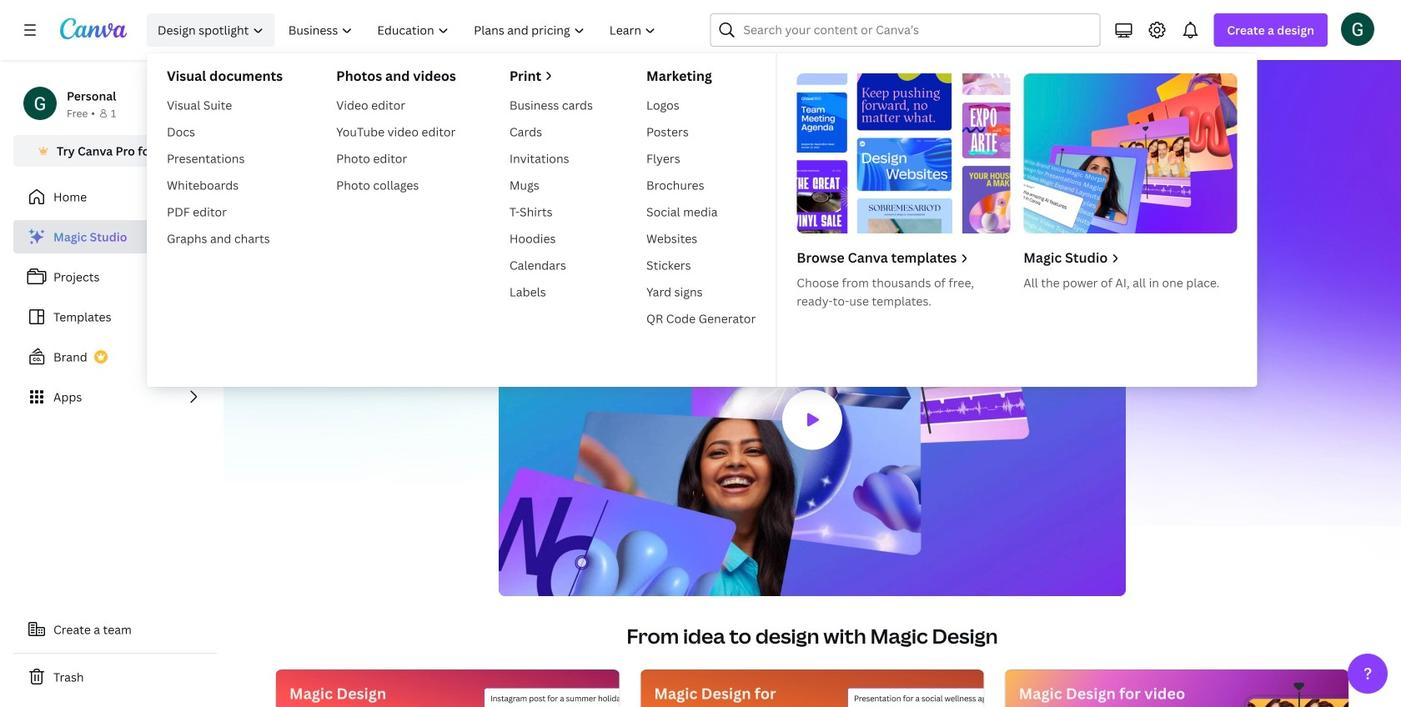 Task type: describe. For each thing, give the bounding box(es) containing it.
greg robinson image
[[1341, 12, 1375, 46]]

Search search field
[[744, 14, 1067, 46]]



Task type: locate. For each thing, give the bounding box(es) containing it.
list
[[13, 220, 217, 414]]

None search field
[[710, 13, 1101, 47]]

menu inside top level navigation element
[[147, 53, 1257, 387]]

menu
[[147, 53, 1257, 387]]

top level navigation element
[[143, 13, 1257, 387]]



Task type: vqa. For each thing, say whether or not it's contained in the screenshot.
Vietnam
no



